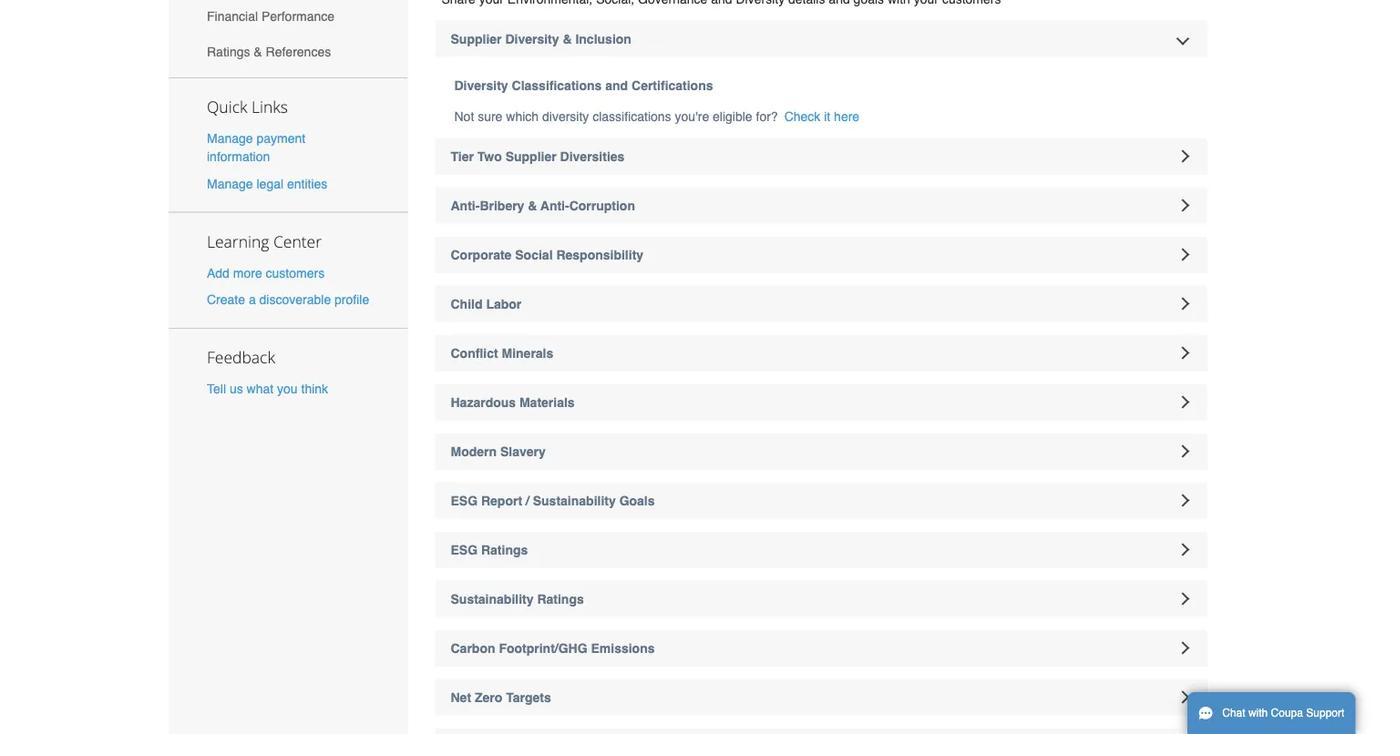 Task type: vqa. For each thing, say whether or not it's contained in the screenshot.
sftp related to sFTP Accounts
no



Task type: describe. For each thing, give the bounding box(es) containing it.
check
[[785, 109, 821, 124]]

net
[[451, 691, 471, 705]]

not
[[454, 109, 474, 124]]

carbon
[[451, 641, 495, 656]]

ratings for esg
[[481, 543, 528, 557]]

labor
[[486, 297, 522, 311]]

sustainability inside dropdown button
[[451, 592, 534, 607]]

child labor
[[451, 297, 522, 311]]

create
[[207, 292, 245, 307]]

eligible
[[713, 109, 753, 124]]

profile
[[335, 292, 369, 307]]

1 anti- from the left
[[451, 198, 480, 213]]

not sure which diversity classifications you're eligible for? check it here
[[454, 109, 860, 124]]

here
[[834, 109, 860, 124]]

tier
[[451, 149, 474, 164]]

conflict
[[451, 346, 498, 361]]

conflict minerals button
[[435, 335, 1208, 371]]

anti-bribery & anti-corruption heading
[[435, 187, 1208, 224]]

0 vertical spatial ratings
[[207, 44, 250, 59]]

child labor heading
[[435, 286, 1208, 322]]

quick
[[207, 96, 247, 118]]

coupa
[[1271, 707, 1304, 720]]

performance
[[262, 9, 335, 24]]

add
[[207, 266, 230, 280]]

for?
[[756, 109, 778, 124]]

support
[[1307, 707, 1345, 720]]

& inside ratings & references link
[[254, 44, 262, 59]]

think
[[301, 382, 328, 396]]

information
[[207, 150, 270, 164]]

child labor button
[[435, 286, 1208, 322]]

tier two supplier diversities heading
[[435, 138, 1208, 175]]

net zero targets heading
[[435, 680, 1208, 716]]

tell
[[207, 382, 226, 396]]

diversity classifications and certifications
[[454, 78, 713, 93]]

footprint/ghg
[[499, 641, 588, 656]]

chat
[[1223, 707, 1246, 720]]

supplier diversity & inclusion
[[451, 31, 632, 46]]

materials
[[520, 395, 575, 410]]

sustainability inside dropdown button
[[533, 494, 616, 508]]

links
[[252, 96, 288, 118]]

supplier inside 'heading'
[[451, 31, 502, 46]]

manage legal entities link
[[207, 176, 328, 191]]

and
[[606, 78, 628, 93]]

esg for esg ratings
[[451, 543, 478, 557]]

hazardous materials heading
[[435, 384, 1208, 421]]

financial performance link
[[169, 0, 408, 34]]

esg report / sustainability goals heading
[[435, 483, 1208, 519]]

what
[[247, 382, 274, 396]]

supplier diversity & inclusion heading
[[435, 21, 1208, 57]]

report
[[481, 494, 522, 508]]

ratings & references
[[207, 44, 331, 59]]

zero
[[475, 691, 503, 705]]

esg report / sustainability goals
[[451, 494, 655, 508]]

center
[[273, 231, 322, 252]]

hazardous materials button
[[435, 384, 1208, 421]]

esg ratings
[[451, 543, 528, 557]]

create a discoverable profile link
[[207, 292, 369, 307]]

with
[[1249, 707, 1268, 720]]

responsibility
[[556, 248, 644, 262]]

manage for manage legal entities
[[207, 176, 253, 191]]

modern slavery
[[451, 444, 546, 459]]

add more customers
[[207, 266, 325, 280]]

manage payment information
[[207, 131, 306, 164]]

goals
[[620, 494, 655, 508]]

more
[[233, 266, 262, 280]]

corporate social responsibility button
[[435, 237, 1208, 273]]

carbon footprint/ghg emissions
[[451, 641, 655, 656]]

two
[[478, 149, 502, 164]]

supplier inside heading
[[506, 149, 557, 164]]

learning center
[[207, 231, 322, 252]]

sustainability ratings button
[[435, 581, 1208, 618]]

esg ratings heading
[[435, 532, 1208, 568]]

check it here link
[[785, 107, 860, 125]]

manage legal entities
[[207, 176, 328, 191]]

certifications
[[632, 78, 713, 93]]

ratings for sustainability
[[537, 592, 584, 607]]

create a discoverable profile
[[207, 292, 369, 307]]

manage payment information link
[[207, 131, 306, 164]]

conflict minerals heading
[[435, 335, 1208, 371]]



Task type: locate. For each thing, give the bounding box(es) containing it.
1 horizontal spatial anti-
[[541, 198, 569, 213]]

1 esg from the top
[[451, 494, 478, 508]]

supplier down which
[[506, 149, 557, 164]]

it
[[824, 109, 831, 124]]

you're
[[675, 109, 709, 124]]

chat with coupa support button
[[1188, 693, 1356, 735]]

& down financial performance
[[254, 44, 262, 59]]

anti- down "tier"
[[451, 198, 480, 213]]

1 vertical spatial sustainability
[[451, 592, 534, 607]]

0 vertical spatial sustainability
[[533, 494, 616, 508]]

corporate social responsibility heading
[[435, 237, 1208, 273]]

quick links
[[207, 96, 288, 118]]

0 horizontal spatial ratings
[[207, 44, 250, 59]]

ratings
[[207, 44, 250, 59], [481, 543, 528, 557], [537, 592, 584, 607]]

manage down the information
[[207, 176, 253, 191]]

which
[[506, 109, 539, 124]]

2 horizontal spatial &
[[563, 31, 572, 46]]

1 horizontal spatial &
[[528, 198, 537, 213]]

customers
[[266, 266, 325, 280]]

modern
[[451, 444, 497, 459]]

corporate
[[451, 248, 512, 262]]

carbon footprint/ghg emissions button
[[435, 630, 1208, 667]]

diversity up sure
[[454, 78, 508, 93]]

inclusion
[[576, 31, 632, 46]]

financial
[[207, 9, 258, 24]]

heading
[[435, 729, 1208, 735]]

net zero targets button
[[435, 680, 1208, 716]]

supplier
[[451, 31, 502, 46], [506, 149, 557, 164]]

0 vertical spatial supplier
[[451, 31, 502, 46]]

feedback
[[207, 347, 275, 368]]

ratings down financial
[[207, 44, 250, 59]]

hazardous
[[451, 395, 516, 410]]

ratings & references link
[[169, 34, 408, 69]]

ratings inside dropdown button
[[481, 543, 528, 557]]

manage up the information
[[207, 131, 253, 146]]

ratings down report
[[481, 543, 528, 557]]

net zero targets
[[451, 691, 551, 705]]

corruption
[[569, 198, 635, 213]]

ratings inside dropdown button
[[537, 592, 584, 607]]

you
[[277, 382, 298, 396]]

payment
[[257, 131, 306, 146]]

sustainability right /
[[533, 494, 616, 508]]

corporate social responsibility
[[451, 248, 644, 262]]

add more customers link
[[207, 266, 325, 280]]

manage for manage payment information
[[207, 131, 253, 146]]

learning
[[207, 231, 269, 252]]

targets
[[506, 691, 551, 705]]

& for supplier diversity & inclusion
[[563, 31, 572, 46]]

entities
[[287, 176, 328, 191]]

slavery
[[500, 444, 546, 459]]

1 horizontal spatial supplier
[[506, 149, 557, 164]]

/
[[526, 494, 530, 508]]

0 horizontal spatial supplier
[[451, 31, 502, 46]]

social
[[515, 248, 553, 262]]

2 anti- from the left
[[541, 198, 569, 213]]

1 vertical spatial diversity
[[454, 78, 508, 93]]

diversity inside dropdown button
[[505, 31, 559, 46]]

2 horizontal spatial ratings
[[537, 592, 584, 607]]

tell us what you think button
[[207, 380, 328, 398]]

supplier diversity & inclusion button
[[435, 21, 1208, 57]]

a
[[249, 292, 256, 307]]

& right 'bribery'
[[528, 198, 537, 213]]

sustainability
[[533, 494, 616, 508], [451, 592, 534, 607]]

tier two supplier diversities
[[451, 149, 625, 164]]

us
[[230, 382, 243, 396]]

legal
[[257, 176, 284, 191]]

anti-bribery & anti-corruption button
[[435, 187, 1208, 224]]

minerals
[[502, 346, 554, 361]]

tier two supplier diversities button
[[435, 138, 1208, 175]]

classifications
[[512, 78, 602, 93]]

bribery
[[480, 198, 525, 213]]

diversity up the classifications
[[505, 31, 559, 46]]

sure
[[478, 109, 503, 124]]

0 horizontal spatial &
[[254, 44, 262, 59]]

supplier up not
[[451, 31, 502, 46]]

conflict minerals
[[451, 346, 554, 361]]

tell us what you think
[[207, 382, 328, 396]]

esg left report
[[451, 494, 478, 508]]

ratings up the carbon footprint/ghg emissions
[[537, 592, 584, 607]]

esg up sustainability ratings
[[451, 543, 478, 557]]

0 vertical spatial esg
[[451, 494, 478, 508]]

0 horizontal spatial anti-
[[451, 198, 480, 213]]

& inside supplier diversity & inclusion dropdown button
[[563, 31, 572, 46]]

diversities
[[560, 149, 625, 164]]

anti- up corporate social responsibility
[[541, 198, 569, 213]]

financial performance
[[207, 9, 335, 24]]

anti-bribery & anti-corruption
[[451, 198, 635, 213]]

1 vertical spatial esg
[[451, 543, 478, 557]]

& for anti-bribery & anti-corruption
[[528, 198, 537, 213]]

2 manage from the top
[[207, 176, 253, 191]]

carbon footprint/ghg emissions heading
[[435, 630, 1208, 667]]

1 manage from the top
[[207, 131, 253, 146]]

2 vertical spatial ratings
[[537, 592, 584, 607]]

chat with coupa support
[[1223, 707, 1345, 720]]

&
[[563, 31, 572, 46], [254, 44, 262, 59], [528, 198, 537, 213]]

discoverable
[[259, 292, 331, 307]]

0 vertical spatial diversity
[[505, 31, 559, 46]]

classifications
[[593, 109, 671, 124]]

hazardous materials
[[451, 395, 575, 410]]

references
[[266, 44, 331, 59]]

& inside anti-bribery & anti-corruption dropdown button
[[528, 198, 537, 213]]

emissions
[[591, 641, 655, 656]]

manage inside manage payment information
[[207, 131, 253, 146]]

modern slavery button
[[435, 433, 1208, 470]]

sustainability ratings
[[451, 592, 584, 607]]

& left the inclusion
[[563, 31, 572, 46]]

esg for esg report / sustainability goals
[[451, 494, 478, 508]]

2 esg from the top
[[451, 543, 478, 557]]

child
[[451, 297, 483, 311]]

esg
[[451, 494, 478, 508], [451, 543, 478, 557]]

esg report / sustainability goals button
[[435, 483, 1208, 519]]

esg ratings button
[[435, 532, 1208, 568]]

sustainability ratings heading
[[435, 581, 1208, 618]]

1 horizontal spatial ratings
[[481, 543, 528, 557]]

modern slavery heading
[[435, 433, 1208, 470]]

1 vertical spatial manage
[[207, 176, 253, 191]]

esg inside dropdown button
[[451, 494, 478, 508]]

1 vertical spatial supplier
[[506, 149, 557, 164]]

sustainability down esg ratings
[[451, 592, 534, 607]]

diversity
[[505, 31, 559, 46], [454, 78, 508, 93]]

0 vertical spatial manage
[[207, 131, 253, 146]]

1 vertical spatial ratings
[[481, 543, 528, 557]]

esg inside dropdown button
[[451, 543, 478, 557]]



